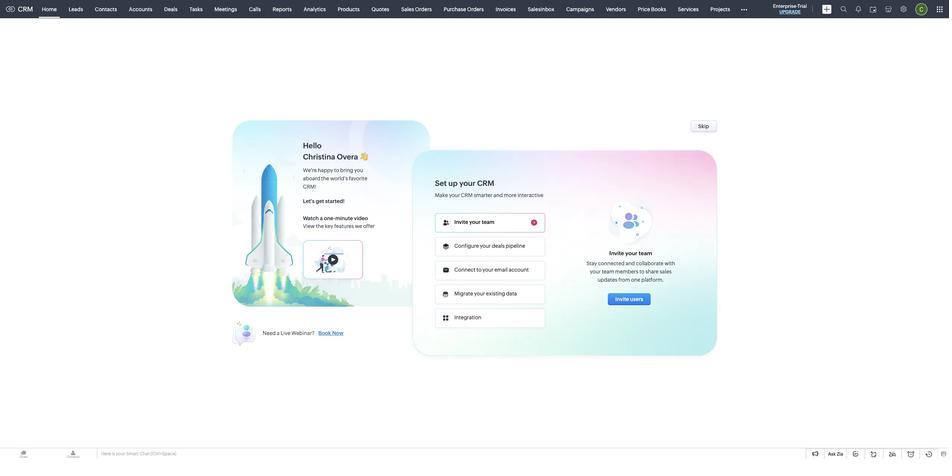 Task type: vqa. For each thing, say whether or not it's contained in the screenshot.
middle to
yes



Task type: describe. For each thing, give the bounding box(es) containing it.
salesinbox
[[528, 6, 555, 12]]

upgrade
[[780, 9, 801, 15]]

accounts link
[[123, 0, 158, 18]]

collaborate
[[636, 261, 664, 267]]

analytics link
[[298, 0, 332, 18]]

campaigns
[[567, 6, 594, 12]]

hello
[[303, 141, 322, 150]]

profile element
[[912, 0, 933, 18]]

your left deals
[[480, 243, 491, 249]]

the for world's
[[321, 176, 329, 182]]

enterprise-trial upgrade
[[774, 3, 808, 15]]

projects
[[711, 6, 731, 12]]

your down up
[[449, 192, 460, 198]]

invite inside button
[[616, 297, 629, 303]]

connected
[[598, 261, 625, 267]]

leads
[[69, 6, 83, 12]]

1 vertical spatial invite
[[610, 250, 625, 257]]

more
[[504, 192, 517, 198]]

vendors
[[606, 6, 626, 12]]

make
[[435, 192, 448, 198]]

skip button
[[691, 120, 717, 132]]

skip
[[699, 123, 710, 129]]

started!
[[325, 199, 345, 204]]

set
[[435, 179, 447, 188]]

let's get started!
[[303, 199, 345, 204]]

search image
[[841, 6, 847, 12]]

overa
[[337, 153, 358, 161]]

bring
[[340, 168, 353, 174]]

Other Modules field
[[737, 3, 753, 15]]

invite users button
[[608, 294, 651, 306]]

set up your crm
[[435, 179, 495, 188]]

orders for sales orders
[[415, 6, 432, 12]]

we're happy to bring you aboard the world's favorite crm!
[[303, 168, 368, 190]]

world's
[[330, 176, 348, 182]]

platform.
[[642, 277, 664, 283]]

watch a one-minute video view the key features we offer
[[303, 216, 375, 229]]

signals image
[[856, 6, 862, 12]]

pipeline
[[506, 243, 526, 249]]

salesinbox link
[[522, 0, 561, 18]]

hello christina overa
[[303, 141, 358, 161]]

we
[[355, 224, 362, 229]]

to inside we're happy to bring you aboard the world's favorite crm!
[[334, 168, 339, 174]]

0 vertical spatial and
[[494, 192, 503, 198]]

happy
[[318, 168, 333, 174]]

we're
[[303, 168, 317, 174]]

enterprise-
[[774, 3, 798, 9]]

from
[[619, 277, 630, 283]]

tasks
[[190, 6, 203, 12]]

minute
[[336, 216, 353, 222]]

calls link
[[243, 0, 267, 18]]

search element
[[837, 0, 852, 18]]

0 horizontal spatial invite your team
[[455, 219, 495, 225]]

a for live
[[277, 331, 280, 337]]

quotes link
[[366, 0, 396, 18]]

reports
[[273, 6, 292, 12]]

live
[[281, 331, 291, 337]]

the for key
[[316, 224, 324, 229]]

users
[[630, 297, 644, 303]]

price books
[[638, 6, 667, 12]]

meetings link
[[209, 0, 243, 18]]

purchase orders
[[444, 6, 484, 12]]

your right the is
[[116, 452, 125, 457]]

integration
[[455, 315, 482, 321]]

products
[[338, 6, 360, 12]]

sales
[[660, 269, 672, 275]]

0 vertical spatial invite
[[455, 219, 468, 225]]

a for one-
[[320, 216, 323, 222]]

chat
[[140, 452, 150, 457]]

up
[[449, 179, 458, 188]]

1 horizontal spatial to
[[477, 267, 482, 273]]

connect
[[455, 267, 476, 273]]

your inside stay connected and collaborate with your team members to share sales updates from one platform.
[[590, 269, 601, 275]]

2 horizontal spatial crm
[[477, 179, 495, 188]]

sales orders link
[[396, 0, 438, 18]]

create menu element
[[818, 0, 837, 18]]

let's
[[303, 199, 315, 204]]

need a live webinar? book now
[[263, 331, 344, 337]]

meetings
[[215, 6, 237, 12]]

here is your smart chat (ctrl+space)
[[101, 452, 176, 457]]

one
[[632, 277, 641, 283]]

purchase orders link
[[438, 0, 490, 18]]

one-
[[324, 216, 336, 222]]

team inside stay connected and collaborate with your team members to share sales updates from one platform.
[[602, 269, 615, 275]]

you
[[355, 168, 363, 174]]

zia
[[837, 452, 844, 457]]

price books link
[[632, 0, 672, 18]]

analytics
[[304, 6, 326, 12]]

updates
[[598, 277, 618, 283]]

deals
[[492, 243, 505, 249]]

webinar?
[[292, 331, 315, 337]]



Task type: locate. For each thing, give the bounding box(es) containing it.
to
[[334, 168, 339, 174], [477, 267, 482, 273], [640, 269, 645, 275]]

reports link
[[267, 0, 298, 18]]

2 horizontal spatial team
[[639, 250, 653, 257]]

sales
[[402, 6, 414, 12]]

the down happy
[[321, 176, 329, 182]]

home
[[42, 6, 57, 12]]

orders right sales
[[415, 6, 432, 12]]

1 horizontal spatial invite your team
[[610, 250, 653, 257]]

your right migrate on the bottom of page
[[474, 291, 485, 297]]

2 horizontal spatial to
[[640, 269, 645, 275]]

invite your team up stay connected and collaborate with your team members to share sales updates from one platform.
[[610, 250, 653, 257]]

to left the share
[[640, 269, 645, 275]]

contacts
[[95, 6, 117, 12]]

configure your deals pipeline
[[455, 243, 526, 249]]

to up world's
[[334, 168, 339, 174]]

data
[[506, 291, 517, 297]]

0 horizontal spatial to
[[334, 168, 339, 174]]

view
[[303, 224, 315, 229]]

your up configure
[[470, 219, 481, 225]]

invite your team up configure
[[455, 219, 495, 225]]

1 vertical spatial team
[[639, 250, 653, 257]]

favorite
[[349, 176, 368, 182]]

the
[[321, 176, 329, 182], [316, 224, 324, 229]]

team
[[482, 219, 495, 225], [639, 250, 653, 257], [602, 269, 615, 275]]

features
[[334, 224, 354, 229]]

interactive
[[518, 192, 544, 198]]

book now link
[[315, 331, 344, 337]]

members
[[616, 269, 639, 275]]

1 horizontal spatial team
[[602, 269, 615, 275]]

deals link
[[158, 0, 184, 18]]

video
[[354, 216, 368, 222]]

your right up
[[460, 179, 476, 188]]

the left key
[[316, 224, 324, 229]]

existing
[[486, 291, 505, 297]]

0 horizontal spatial orders
[[415, 6, 432, 12]]

1 horizontal spatial a
[[320, 216, 323, 222]]

vendors link
[[600, 0, 632, 18]]

team up collaborate
[[639, 250, 653, 257]]

key
[[325, 224, 333, 229]]

and
[[494, 192, 503, 198], [626, 261, 635, 267]]

your up stay connected and collaborate with your team members to share sales updates from one platform.
[[626, 250, 638, 257]]

services
[[678, 6, 699, 12]]

smarter
[[474, 192, 493, 198]]

a left live
[[277, 331, 280, 337]]

books
[[652, 6, 667, 12]]

watch
[[303, 216, 319, 222]]

smart
[[126, 452, 139, 457]]

price
[[638, 6, 651, 12]]

offer
[[363, 224, 375, 229]]

and inside stay connected and collaborate with your team members to share sales updates from one platform.
[[626, 261, 635, 267]]

make your crm smarter and more interactive
[[435, 192, 544, 198]]

share
[[646, 269, 659, 275]]

here
[[101, 452, 111, 457]]

leads link
[[63, 0, 89, 18]]

with
[[665, 261, 676, 267]]

account
[[509, 267, 529, 273]]

team up configure your deals pipeline
[[482, 219, 495, 225]]

calendar image
[[871, 6, 877, 12]]

chats image
[[0, 449, 47, 460]]

1 horizontal spatial orders
[[467, 6, 484, 12]]

profile image
[[916, 3, 928, 15]]

the inside the watch a one-minute video view the key features we offer
[[316, 224, 324, 229]]

stay
[[587, 261, 597, 267]]

and up members in the right bottom of the page
[[626, 261, 635, 267]]

1 vertical spatial crm
[[477, 179, 495, 188]]

aboard
[[303, 176, 320, 182]]

quotes
[[372, 6, 390, 12]]

services link
[[672, 0, 705, 18]]

0 vertical spatial the
[[321, 176, 329, 182]]

purchase
[[444, 6, 466, 12]]

crm up smarter
[[477, 179, 495, 188]]

christina
[[303, 153, 335, 161]]

ask
[[829, 452, 836, 457]]

calls
[[249, 6, 261, 12]]

signals element
[[852, 0, 866, 18]]

1 horizontal spatial crm
[[461, 192, 473, 198]]

0 horizontal spatial team
[[482, 219, 495, 225]]

invite up configure
[[455, 219, 468, 225]]

and left more
[[494, 192, 503, 198]]

invoices
[[496, 6, 516, 12]]

the inside we're happy to bring you aboard the world's favorite crm!
[[321, 176, 329, 182]]

get
[[316, 199, 324, 204]]

invite up connected
[[610, 250, 625, 257]]

products link
[[332, 0, 366, 18]]

to right connect
[[477, 267, 482, 273]]

tasks link
[[184, 0, 209, 18]]

team up "updates"
[[602, 269, 615, 275]]

migrate
[[455, 291, 473, 297]]

1 orders from the left
[[415, 6, 432, 12]]

0 horizontal spatial a
[[277, 331, 280, 337]]

a inside the watch a one-minute video view the key features we offer
[[320, 216, 323, 222]]

your left email
[[483, 267, 494, 273]]

invite left users
[[616, 297, 629, 303]]

2 vertical spatial team
[[602, 269, 615, 275]]

orders for purchase orders
[[467, 6, 484, 12]]

1 vertical spatial invite your team
[[610, 250, 653, 257]]

home link
[[36, 0, 63, 18]]

1 horizontal spatial and
[[626, 261, 635, 267]]

contacts image
[[50, 449, 97, 460]]

2 vertical spatial crm
[[461, 192, 473, 198]]

0 horizontal spatial and
[[494, 192, 503, 198]]

orders
[[415, 6, 432, 12], [467, 6, 484, 12]]

0 vertical spatial crm
[[18, 5, 33, 13]]

1 vertical spatial the
[[316, 224, 324, 229]]

ask zia
[[829, 452, 844, 457]]

trial
[[798, 3, 808, 9]]

configure
[[455, 243, 479, 249]]

your down stay
[[590, 269, 601, 275]]

crm link
[[6, 5, 33, 13]]

a left one-
[[320, 216, 323, 222]]

0 horizontal spatial crm
[[18, 5, 33, 13]]

0 vertical spatial team
[[482, 219, 495, 225]]

stay connected and collaborate with your team members to share sales updates from one platform.
[[587, 261, 676, 283]]

campaigns link
[[561, 0, 600, 18]]

invite users
[[616, 297, 644, 303]]

0 vertical spatial invite your team
[[455, 219, 495, 225]]

now
[[332, 331, 344, 337]]

orders right "purchase"
[[467, 6, 484, 12]]

2 vertical spatial invite
[[616, 297, 629, 303]]

1 vertical spatial a
[[277, 331, 280, 337]]

invoices link
[[490, 0, 522, 18]]

create menu image
[[823, 5, 832, 14]]

to inside stay connected and collaborate with your team members to share sales updates from one platform.
[[640, 269, 645, 275]]

1 vertical spatial and
[[626, 261, 635, 267]]

migrate your existing data
[[455, 291, 517, 297]]

crm down set up your crm
[[461, 192, 473, 198]]

crm left the home link
[[18, 5, 33, 13]]

0 vertical spatial a
[[320, 216, 323, 222]]

a
[[320, 216, 323, 222], [277, 331, 280, 337]]

need
[[263, 331, 276, 337]]

invite your team
[[455, 219, 495, 225], [610, 250, 653, 257]]

contacts link
[[89, 0, 123, 18]]

2 orders from the left
[[467, 6, 484, 12]]

invite
[[455, 219, 468, 225], [610, 250, 625, 257], [616, 297, 629, 303]]



